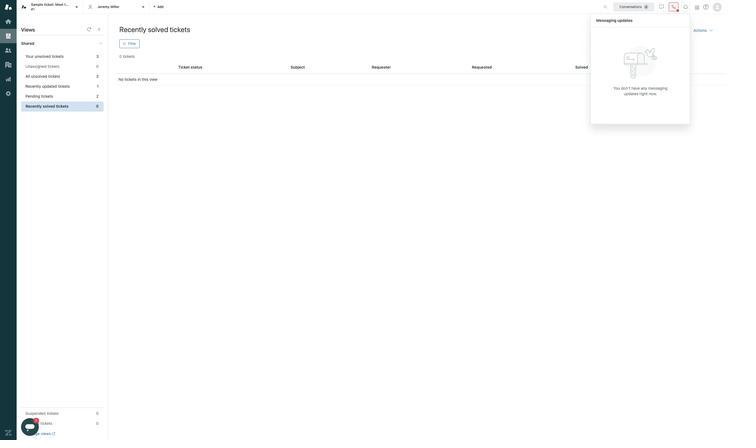 Task type: vqa. For each thing, say whether or not it's contained in the screenshot.
Actions POPUP BUTTON
yes



Task type: locate. For each thing, give the bounding box(es) containing it.
0 vertical spatial unsolved
[[35, 54, 51, 59]]

suspended tickets
[[25, 412, 59, 416]]

3 up 1
[[96, 74, 99, 79]]

ticket
[[178, 65, 190, 70]]

filter
[[128, 42, 136, 46]]

deleted tickets
[[25, 422, 52, 426]]

this
[[142, 77, 148, 82]]

view
[[149, 77, 158, 82]]

0 horizontal spatial recently solved tickets
[[25, 104, 69, 109]]

main element
[[0, 0, 17, 441]]

jeremy miller
[[98, 5, 120, 9]]

collapse views pane image
[[97, 27, 101, 32]]

1 vertical spatial recently
[[25, 84, 41, 89]]

sample ticket: meet the ticket #1
[[31, 3, 80, 11]]

meet
[[55, 3, 63, 7]]

#1
[[31, 7, 35, 11]]

recently
[[119, 25, 146, 34], [25, 84, 41, 89], [25, 104, 42, 109]]

solved down the pending tickets
[[43, 104, 55, 109]]

have
[[632, 86, 640, 90]]

right
[[640, 91, 648, 96]]

shared button
[[17, 35, 93, 52]]

pending
[[25, 94, 40, 99]]

0 vertical spatial 3
[[96, 54, 99, 59]]

2 3 from the top
[[96, 74, 99, 79]]

miller
[[110, 5, 120, 9]]

menu
[[591, 13, 691, 125]]

unsolved down unassigned
[[31, 74, 47, 79]]

zendesk image
[[5, 430, 12, 437]]

unsolved up unassigned tickets
[[35, 54, 51, 59]]

updates down conversations
[[618, 18, 633, 23]]

0
[[119, 54, 122, 59], [96, 64, 99, 69], [96, 104, 99, 109], [96, 412, 99, 416], [96, 422, 99, 426]]

recently solved tickets down add popup button
[[119, 25, 190, 34]]

0 vertical spatial solved
[[148, 25, 168, 34]]

2 vertical spatial recently
[[25, 104, 42, 109]]

tab
[[17, 0, 83, 14]]

messaging updates
[[597, 18, 633, 23]]

tab containing sample ticket: meet the ticket
[[17, 0, 83, 14]]

0 horizontal spatial solved
[[43, 104, 55, 109]]

0 vertical spatial updates
[[618, 18, 633, 23]]

requester
[[372, 65, 391, 70]]

updates inside you don't have any messaging updates right now.
[[624, 91, 639, 96]]

1 vertical spatial solved
[[43, 104, 55, 109]]

tickets
[[170, 25, 190, 34], [52, 54, 64, 59], [123, 54, 135, 59], [48, 64, 59, 69], [48, 74, 60, 79], [125, 77, 137, 82], [58, 84, 70, 89], [41, 94, 53, 99], [56, 104, 69, 109], [47, 412, 59, 416], [40, 422, 52, 426]]

1 vertical spatial 3
[[96, 74, 99, 79]]

all unsolved tickets
[[25, 74, 60, 79]]

your
[[25, 54, 34, 59]]

shared heading
[[17, 35, 108, 52]]

updated
[[42, 84, 57, 89]]

no tickets in this view
[[119, 77, 158, 82]]

admin image
[[5, 90, 12, 97]]

now.
[[649, 91, 657, 96]]

1 3 from the top
[[96, 54, 99, 59]]

menu containing messaging updates
[[591, 13, 691, 125]]

(opens in a new tab) image
[[51, 433, 55, 436]]

recently down pending
[[25, 104, 42, 109]]

updates down have
[[624, 91, 639, 96]]

recently solved tickets down the pending tickets
[[25, 104, 69, 109]]

3
[[96, 54, 99, 59], [96, 74, 99, 79]]

1 vertical spatial unsolved
[[31, 74, 47, 79]]

0 for unassigned tickets
[[96, 64, 99, 69]]

3 down collapse views pane icon
[[96, 54, 99, 59]]

recently up filter
[[119, 25, 146, 34]]

recently solved tickets
[[119, 25, 190, 34], [25, 104, 69, 109]]

organizations image
[[5, 61, 12, 68]]

recently up pending
[[25, 84, 41, 89]]

actions button
[[689, 25, 718, 36]]

unsolved
[[35, 54, 51, 59], [31, 74, 47, 79]]

unassigned
[[25, 64, 47, 69]]

add button
[[150, 0, 167, 14]]

in
[[138, 77, 141, 82]]

add
[[157, 5, 164, 9]]

0 vertical spatial recently solved tickets
[[119, 25, 190, 34]]

recently for 0
[[25, 104, 42, 109]]

1 vertical spatial updates
[[624, 91, 639, 96]]

updates
[[618, 18, 633, 23], [624, 91, 639, 96]]

solved
[[148, 25, 168, 34], [43, 104, 55, 109]]

tabs tab list
[[17, 0, 598, 14]]

2
[[96, 94, 99, 99]]

solved down add popup button
[[148, 25, 168, 34]]

1 vertical spatial recently solved tickets
[[25, 104, 69, 109]]

notifications image
[[684, 5, 688, 9]]

pending tickets
[[25, 94, 53, 99]]

ticket status
[[178, 65, 202, 70]]

ticket
[[71, 3, 80, 7]]

views image
[[5, 32, 12, 40]]



Task type: describe. For each thing, give the bounding box(es) containing it.
filter button
[[119, 39, 140, 48]]

your unsolved tickets
[[25, 54, 64, 59]]

0 for deleted tickets
[[96, 422, 99, 426]]

0 for recently solved tickets
[[96, 104, 99, 109]]

get help image
[[704, 4, 709, 9]]

manage views link
[[25, 432, 55, 437]]

0 for suspended tickets
[[96, 412, 99, 416]]

manage views
[[25, 432, 51, 436]]

unassigned tickets
[[25, 64, 59, 69]]

unsolved for all
[[31, 74, 47, 79]]

the
[[64, 3, 70, 7]]

recently for 1
[[25, 84, 41, 89]]

conversations
[[620, 5, 642, 9]]

subject
[[291, 65, 305, 70]]

close image
[[74, 4, 80, 10]]

messaging
[[597, 18, 617, 23]]

1 horizontal spatial solved
[[148, 25, 168, 34]]

don't
[[621, 86, 631, 90]]

ticket:
[[44, 3, 54, 7]]

refresh views pane image
[[87, 27, 91, 32]]

close image
[[141, 4, 146, 10]]

deleted
[[25, 422, 39, 426]]

button displays agent's chat status as invisible. image
[[660, 5, 664, 9]]

status
[[191, 65, 202, 70]]

requested
[[472, 65, 492, 70]]

get started image
[[5, 18, 12, 25]]

all
[[25, 74, 30, 79]]

views
[[21, 27, 35, 33]]

actions
[[694, 28, 707, 33]]

jeremy
[[98, 5, 110, 9]]

you don't have any messaging updates right now.
[[614, 86, 668, 96]]

3 for your unsolved tickets
[[96, 54, 99, 59]]

reporting image
[[5, 76, 12, 83]]

any
[[641, 86, 648, 90]]

manage
[[25, 432, 40, 436]]

3 for all unsolved tickets
[[96, 74, 99, 79]]

0 tickets
[[119, 54, 135, 59]]

no
[[119, 77, 124, 82]]

zendesk support image
[[5, 4, 12, 11]]

shared
[[21, 41, 34, 46]]

customers image
[[5, 47, 12, 54]]

solved
[[576, 65, 588, 70]]

you
[[614, 86, 620, 90]]

1
[[97, 84, 99, 89]]

unsolved for your
[[35, 54, 51, 59]]

jeremy miller tab
[[83, 0, 150, 14]]

recently updated tickets
[[25, 84, 70, 89]]

conversations button
[[614, 2, 655, 11]]

1 horizontal spatial recently solved tickets
[[119, 25, 190, 34]]

priority
[[651, 65, 664, 70]]

sample
[[31, 3, 43, 7]]

suspended
[[25, 412, 46, 416]]

0 vertical spatial recently
[[119, 25, 146, 34]]

zendesk products image
[[696, 5, 699, 9]]

messaging
[[649, 86, 668, 90]]

views
[[41, 432, 51, 436]]



